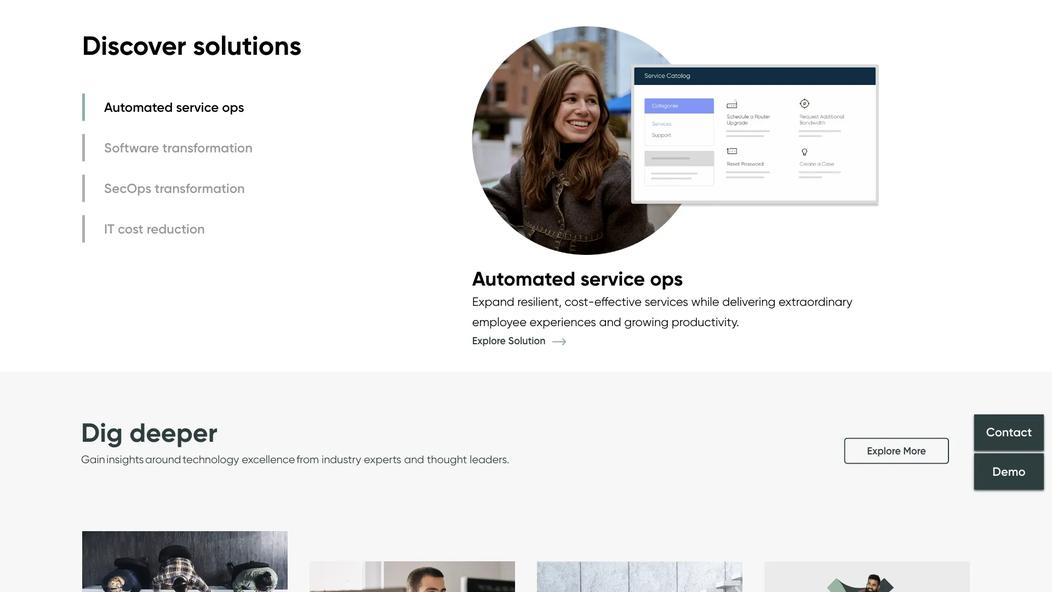Task type: vqa. For each thing, say whether or not it's contained in the screenshot.
resilient,
yes



Task type: describe. For each thing, give the bounding box(es) containing it.
excellence from
[[242, 453, 319, 466]]

while
[[692, 294, 720, 309]]

discover solutions
[[82, 29, 302, 62]]

it cost reduction
[[104, 221, 205, 237]]

ops for automated service ops
[[222, 99, 244, 115]]

reduction
[[147, 221, 205, 237]]

ops for automated service ops expand resilient, cost-effective services while delivering extraordinary employee experiences and growing productivity.
[[651, 267, 684, 291]]

explore for explore more
[[868, 445, 902, 457]]

dig
[[81, 416, 123, 449]]

experiences
[[530, 315, 597, 329]]

experts
[[364, 453, 402, 466]]

growing
[[625, 315, 669, 329]]

demo link
[[975, 454, 1045, 490]]

software
[[104, 139, 159, 156]]

effective
[[595, 294, 642, 309]]

explore solution link
[[473, 335, 583, 347]]

transformation strategies that yield strong results image
[[310, 562, 516, 592]]

automated for automated service ops
[[104, 99, 173, 115]]

transformation for secops transformation
[[155, 180, 245, 196]]

solutions
[[193, 29, 302, 62]]

explore more link
[[845, 438, 950, 464]]

automated for automated service ops expand resilient, cost-effective services while delivering extraordinary employee experiences and growing productivity.
[[473, 267, 576, 291]]

software transformation
[[104, 139, 253, 156]]

thought
[[427, 453, 467, 466]]

resilient, cost-effective services boost productivity image
[[473, 15, 880, 266]]

build a resilience-focused culture for lasting gains image
[[537, 562, 743, 592]]

deeper
[[129, 416, 218, 449]]

secops transformation link
[[82, 175, 255, 202]]



Task type: locate. For each thing, give the bounding box(es) containing it.
1 vertical spatial automated
[[473, 267, 576, 291]]

service up software transformation
[[176, 99, 219, 115]]

1 horizontal spatial automated
[[473, 267, 576, 291]]

0 vertical spatial ops
[[222, 99, 244, 115]]

resilient,
[[518, 294, 562, 309]]

expand
[[473, 294, 515, 309]]

it cost reduction link
[[82, 215, 255, 243]]

cost-
[[565, 294, 595, 309]]

stabilizing and recovering from the pandemic with itbm image
[[765, 562, 971, 592]]

1 horizontal spatial ops
[[651, 267, 684, 291]]

automated service ops link
[[82, 93, 255, 121]]

contact link
[[975, 415, 1045, 451]]

having a solid digital foundation moves business forward image
[[82, 531, 288, 592]]

dig deeper gain insights around technology excellence from industry experts and thought leaders.
[[81, 416, 513, 466]]

service up effective
[[581, 267, 646, 291]]

transformation for software transformation
[[163, 139, 253, 156]]

service
[[176, 99, 219, 115], [581, 267, 646, 291]]

secops transformation
[[104, 180, 245, 196]]

employee
[[473, 315, 527, 329]]

explore left more in the right bottom of the page
[[868, 445, 902, 457]]

and
[[600, 315, 622, 329], [404, 453, 424, 466]]

service inside automated service ops expand resilient, cost-effective services while delivering extraordinary employee experiences and growing productivity.
[[581, 267, 646, 291]]

automated up software
[[104, 99, 173, 115]]

automated inside automated service ops link
[[104, 99, 173, 115]]

1 vertical spatial explore
[[868, 445, 902, 457]]

automated up resilient,
[[473, 267, 576, 291]]

1 horizontal spatial and
[[600, 315, 622, 329]]

productivity.
[[672, 315, 740, 329]]

transformation down software transformation
[[155, 180, 245, 196]]

software transformation link
[[82, 134, 255, 161]]

ops inside automated service ops expand resilient, cost-effective services while delivering extraordinary employee experiences and growing productivity.
[[651, 267, 684, 291]]

cost
[[118, 221, 144, 237]]

explore down employee
[[473, 335, 506, 347]]

extraordinary
[[779, 294, 853, 309]]

1 horizontal spatial service
[[581, 267, 646, 291]]

automated inside automated service ops expand resilient, cost-effective services while delivering extraordinary employee experiences and growing productivity.
[[473, 267, 576, 291]]

0 vertical spatial automated
[[104, 99, 173, 115]]

leaders.
[[470, 453, 510, 466]]

0 vertical spatial and
[[600, 315, 622, 329]]

gain insights around technology
[[81, 453, 239, 466]]

0 horizontal spatial explore
[[473, 335, 506, 347]]

industry
[[322, 453, 361, 466]]

and inside dig deeper gain insights around technology excellence from industry experts and thought leaders.
[[404, 453, 424, 466]]

service for automated service ops
[[176, 99, 219, 115]]

and right 'experts' on the bottom left of page
[[404, 453, 424, 466]]

secops
[[104, 180, 151, 196]]

and down effective
[[600, 315, 622, 329]]

1 vertical spatial transformation
[[155, 180, 245, 196]]

it
[[104, 221, 115, 237]]

0 horizontal spatial service
[[176, 99, 219, 115]]

0 horizontal spatial ops
[[222, 99, 244, 115]]

0 horizontal spatial and
[[404, 453, 424, 466]]

delivering
[[723, 294, 776, 309]]

contact
[[987, 425, 1033, 440]]

transformation
[[163, 139, 253, 156], [155, 180, 245, 196]]

transformation up 'secops transformation'
[[163, 139, 253, 156]]

explore
[[473, 335, 506, 347], [868, 445, 902, 457]]

demo
[[993, 464, 1026, 479]]

1 horizontal spatial explore
[[868, 445, 902, 457]]

0 vertical spatial transformation
[[163, 139, 253, 156]]

automated service ops
[[104, 99, 244, 115]]

service for automated service ops expand resilient, cost-effective services while delivering extraordinary employee experiences and growing productivity.
[[581, 267, 646, 291]]

1 vertical spatial ops
[[651, 267, 684, 291]]

more
[[904, 445, 927, 457]]

automated service ops expand resilient, cost-effective services while delivering extraordinary employee experiences and growing productivity.
[[473, 267, 853, 329]]

1 vertical spatial service
[[581, 267, 646, 291]]

services
[[645, 294, 689, 309]]

0 vertical spatial explore
[[473, 335, 506, 347]]

1 vertical spatial and
[[404, 453, 424, 466]]

explore for explore solution
[[473, 335, 506, 347]]

solution
[[509, 335, 546, 347]]

discover
[[82, 29, 186, 62]]

automated
[[104, 99, 173, 115], [473, 267, 576, 291]]

and inside automated service ops expand resilient, cost-effective services while delivering extraordinary employee experiences and growing productivity.
[[600, 315, 622, 329]]

0 horizontal spatial automated
[[104, 99, 173, 115]]

explore solution
[[473, 335, 548, 347]]

explore more
[[868, 445, 927, 457]]

0 vertical spatial service
[[176, 99, 219, 115]]

ops
[[222, 99, 244, 115], [651, 267, 684, 291]]

explore inside explore more link
[[868, 445, 902, 457]]



